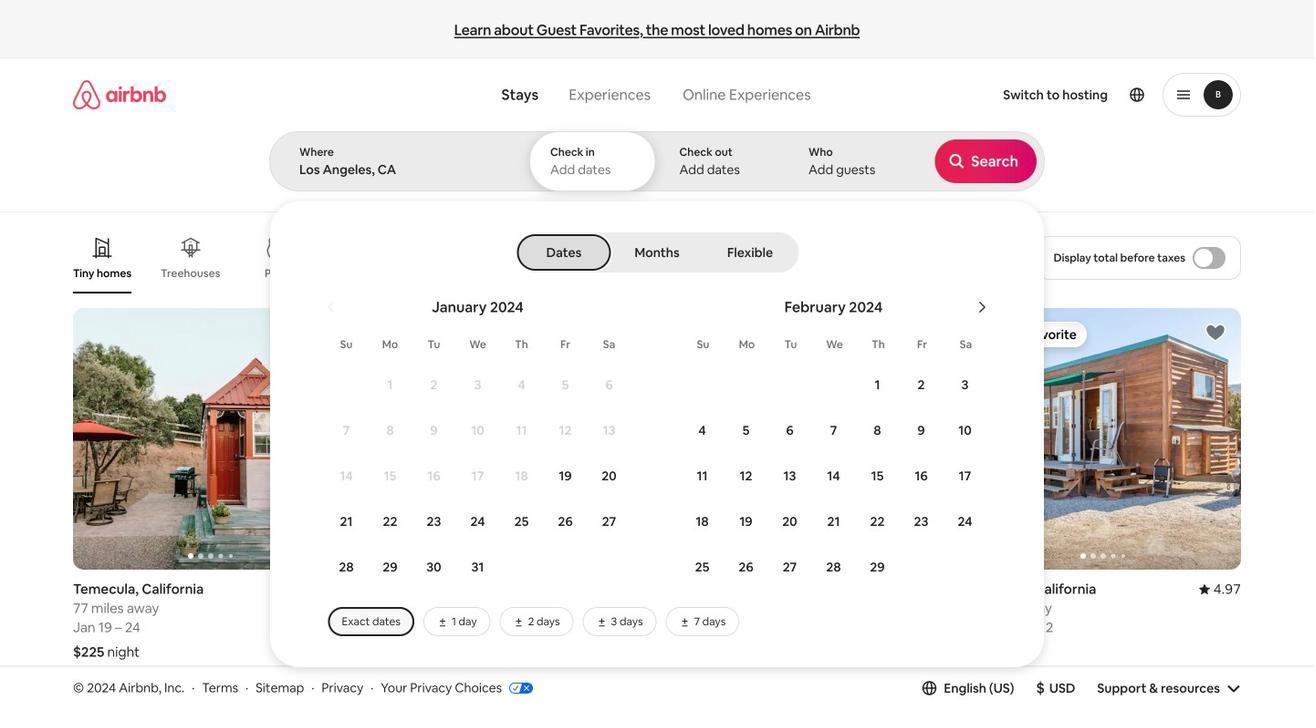 Task type: locate. For each thing, give the bounding box(es) containing it.
tab list
[[519, 233, 795, 273]]

None search field
[[269, 58, 1314, 668]]

add to wishlist: topanga, california image
[[610, 322, 631, 344]]

group
[[73, 223, 928, 294], [73, 308, 349, 570], [371, 308, 646, 570], [668, 308, 944, 570], [965, 308, 1241, 570], [73, 698, 349, 711], [371, 698, 646, 711], [668, 698, 944, 711], [965, 698, 1241, 711]]

add to wishlist: littlerock, california image
[[1205, 322, 1226, 344]]

profile element
[[840, 58, 1241, 131]]

tab panel
[[269, 131, 1314, 668]]

what can we help you find? tab list
[[487, 75, 666, 115]]



Task type: vqa. For each thing, say whether or not it's contained in the screenshot.
and inside Government travel restrictions and advisories
no



Task type: describe. For each thing, give the bounding box(es) containing it.
4.97 out of 5 average rating image
[[1199, 581, 1241, 599]]

add to wishlist: lebec, california image
[[907, 322, 929, 344]]

calendar application
[[292, 278, 1314, 637]]

Search destinations search field
[[299, 162, 498, 178]]



